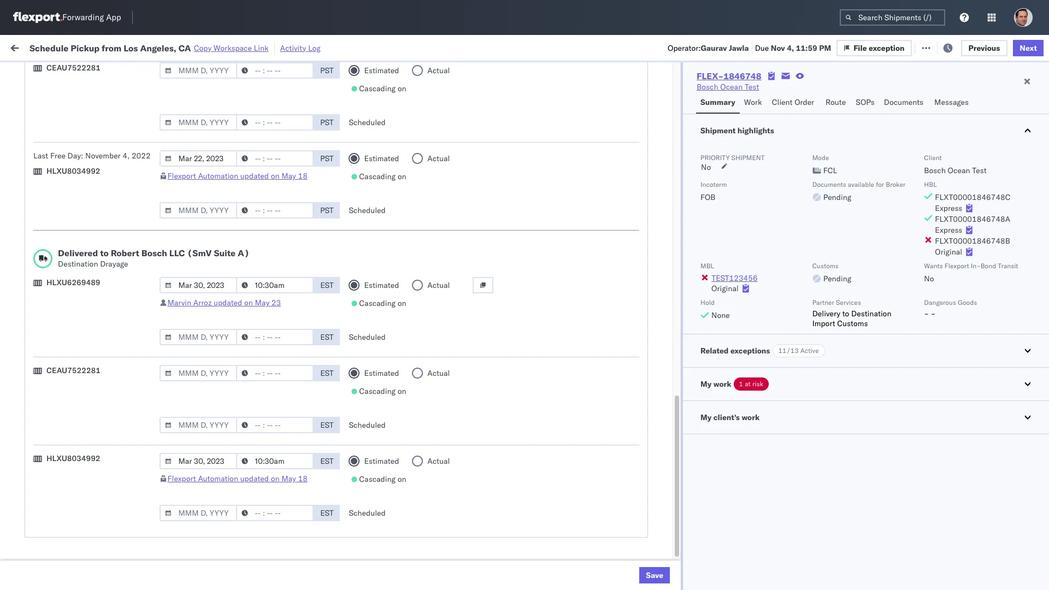 Task type: describe. For each thing, give the bounding box(es) containing it.
available
[[849, 180, 875, 189]]

order
[[795, 97, 815, 107]]

omkar savant for lhuu7894563, uetu5238478
[[931, 302, 979, 312]]

pst for seventh mmm d, yyyy text field from the bottom
[[321, 66, 334, 75]]

blocked,
[[135, 68, 162, 76]]

client bosch ocean test incoterm fob
[[701, 154, 987, 202]]

caiu7969337
[[711, 109, 763, 119]]

1 estimated from the top
[[364, 66, 399, 75]]

scheduled for flexport automation updated on may 18 button related to est
[[349, 509, 386, 518]]

13 ocean fcl from the top
[[353, 422, 391, 432]]

12:00
[[185, 110, 207, 119]]

schedule delivery appointment link for flex-2130387
[[25, 373, 134, 384]]

2023 down 8:30 pm pst, jan 28, 2023
[[264, 471, 283, 480]]

2023 up 8:30 pm pst, jan 28, 2023
[[269, 422, 288, 432]]

aug
[[242, 110, 257, 119]]

5 resize handle column header from the left
[[485, 85, 498, 591]]

4 scheduled from the top
[[349, 421, 386, 430]]

0 vertical spatial may
[[282, 171, 296, 181]]

1 schedule delivery appointment from the top
[[25, 133, 134, 143]]

0 horizontal spatial for
[[105, 68, 114, 76]]

schedule delivery appointment button for flex-1846748
[[25, 181, 134, 193]]

6 resize handle column header from the left
[[600, 85, 613, 591]]

ceau7522281 for pst
[[46, 63, 101, 73]]

28,
[[250, 447, 262, 456]]

12 ocean fcl from the top
[[353, 398, 391, 408]]

15 ocean fcl from the top
[[353, 471, 391, 480]]

4 mmm d, yyyy text field from the top
[[160, 202, 238, 219]]

bosch inside the client bosch ocean test incoterm fob
[[925, 166, 947, 176]]

ca for confirm pickup from los angeles, ca button
[[145, 302, 155, 311]]

documents button
[[880, 92, 931, 114]]

0 vertical spatial rotterdam,
[[103, 392, 142, 402]]

schedule pickup from los angeles, ca for maeu9736123
[[25, 350, 160, 360]]

dangerous goods - -
[[925, 299, 978, 319]]

11/13 active
[[779, 347, 820, 355]]

agent
[[1029, 374, 1050, 384]]

a)
[[238, 248, 250, 259]]

4 cascading on from the top
[[359, 387, 407, 396]]

16 ocean fcl from the top
[[353, 519, 391, 529]]

omkar for lhuu7894563, uetu5238478
[[931, 302, 954, 312]]

delivery up the confirm pickup from los angeles, ca "link"
[[59, 278, 88, 287]]

jan up 28,
[[241, 422, 253, 432]]

5:30 pm pst, jan 30, 2023 for schedule pickup from rotterdam, netherlands
[[185, 495, 283, 504]]

6 integration test account - karl lagerfeld from the top
[[503, 519, 646, 529]]

5 flex-2130387 from the top
[[636, 543, 693, 553]]

ceau7522281, hlxu6269489, hlxu8034992 for gaurav
[[711, 182, 881, 191]]

4 karl from the top
[[597, 471, 611, 480]]

4 cascading from the top
[[359, 387, 396, 396]]

1 2130387 from the top
[[660, 374, 693, 384]]

24, for 2023
[[255, 422, 267, 432]]

ca for fourth schedule pickup from los angeles, ca button from the bottom
[[149, 205, 160, 215]]

uetu5238478 for confirm pickup from los angeles, ca
[[770, 302, 823, 312]]

0 vertical spatial no
[[259, 68, 268, 76]]

bosch inside delivered to robert bosch llc (smv suite a) destination drayage
[[142, 248, 167, 259]]

ceau7522281 for est
[[46, 366, 101, 376]]

4 resize handle column header from the left
[[409, 85, 423, 591]]

7 account from the top
[[559, 567, 588, 577]]

jawla for caiu7969337
[[957, 110, 976, 119]]

: for snoozed
[[254, 68, 256, 76]]

1 integration from the top
[[503, 374, 541, 384]]

3 mmm d, yyyy text field from the top
[[160, 150, 238, 167]]

3 karl from the top
[[597, 447, 611, 456]]

2023 right 12, in the left bottom of the page
[[269, 350, 288, 360]]

6 mmm d, yyyy text field from the top
[[160, 453, 238, 470]]

9 ocean fcl from the top
[[353, 326, 391, 336]]

11:00 for 11:00 pm pst, nov 8, 2022
[[185, 230, 207, 240]]

upload customs clearance documents button for 12:00 am pdt, aug 19, 2022
[[25, 109, 161, 121]]

copy workspace link button
[[194, 43, 269, 53]]

14 ocean fcl from the top
[[353, 447, 391, 456]]

abcdefg78456546 for confirm delivery
[[786, 326, 860, 336]]

-- : -- -- text field for hlxu6269489's mmm d, yyyy text box
[[236, 277, 314, 294]]

cascading for flexport automation updated on may 18 button related to est
[[359, 475, 396, 485]]

1 karl from the top
[[597, 374, 611, 384]]

schedule delivery appointment link for flex-1846748
[[25, 181, 134, 192]]

jaehyung
[[931, 374, 963, 384]]

0 vertical spatial work
[[31, 40, 60, 55]]

4 lagerfeld from the top
[[613, 471, 646, 480]]

3 2130387 from the top
[[660, 447, 693, 456]]

rotterdam, for 11:00 pm pst, feb 2, 2023
[[99, 513, 138, 523]]

due nov 4, 11:59 pm
[[756, 43, 832, 53]]

operator: gaurav jawla
[[668, 43, 750, 53]]

1 ceau7522281, from the top
[[711, 133, 767, 143]]

2 flex-2130387 from the top
[[636, 398, 693, 408]]

8 ocean fcl from the top
[[353, 302, 391, 312]]

6 ocean fcl from the top
[[353, 230, 391, 240]]

3 mmm d, yyyy text field from the top
[[160, 417, 238, 434]]

2 integration from the top
[[503, 398, 541, 408]]

-- : -- -- text field for second mmm d, yyyy text field from the bottom
[[236, 453, 314, 470]]

log
[[308, 43, 321, 53]]

2 mmm d, yyyy text field from the top
[[160, 114, 238, 131]]

flexport automation updated on may 18 button for pst
[[168, 171, 308, 181]]

forwarding app
[[62, 12, 121, 23]]

action
[[1012, 42, 1036, 52]]

1889466 for schedule delivery appointment
[[660, 278, 693, 288]]

1 gvcu5265864 from the top
[[711, 374, 765, 384]]

mbl/mawb numbers
[[786, 89, 853, 97]]

1 mmm d, yyyy text field from the top
[[160, 62, 238, 79]]

import work
[[93, 42, 139, 52]]

schedule pickup from los angeles, ca button for maeu9736123
[[25, 349, 160, 361]]

Search Work text field
[[682, 39, 801, 56]]

jan left 28,
[[236, 447, 249, 456]]

confirm delivery link
[[25, 325, 83, 336]]

confirm pickup from rotterdam, netherlands link
[[25, 512, 165, 534]]

1 vertical spatial my work
[[701, 380, 732, 389]]

active
[[801, 347, 820, 355]]

bond
[[981, 262, 997, 270]]

schedule delivery appointment for flex-1889466
[[25, 278, 134, 287]]

lhuu7894563, uetu5238478 for schedule pickup from los angeles, ca
[[711, 254, 823, 264]]

1 horizontal spatial original
[[936, 247, 963, 257]]

delivery up confirm pickup from rotterdam, netherlands
[[59, 470, 88, 480]]

7 lagerfeld from the top
[[613, 567, 646, 577]]

schedule pickup from los angeles, ca for abcdefg78456546
[[25, 253, 160, 263]]

upload customs clearance documents button for 11:00 pm pst, nov 8, 2022
[[25, 229, 161, 241]]

0 vertical spatial gaurav
[[701, 43, 728, 53]]

7 karl from the top
[[597, 567, 611, 577]]

wants
[[925, 262, 944, 270]]

-- : -- -- text field for 5th mmm d, yyyy text field from the top of the page
[[236, 329, 314, 346]]

1 schedule delivery appointment link from the top
[[25, 133, 134, 144]]

updated for hlxu6269489
[[214, 298, 242, 308]]

work,
[[116, 68, 133, 76]]

(0)
[[178, 42, 192, 52]]

3 upload customs clearance documents link from the top
[[25, 445, 161, 456]]

flxt00001846748b
[[936, 236, 1011, 246]]

may for hlxu6269489
[[255, 298, 270, 308]]

1 vertical spatial no
[[702, 162, 712, 172]]

mmm d, yyyy text field for ceau7522281
[[160, 365, 238, 382]]

1 ceau7522281, hlxu6269489, hlxu8034992 from the top
[[711, 133, 881, 143]]

1 at risk
[[740, 380, 764, 388]]

batch
[[988, 42, 1010, 52]]

1 vertical spatial original
[[712, 284, 739, 294]]

angeles, for abcdefg78456546's schedule pickup from los angeles, ca link
[[117, 253, 147, 263]]

clearance for 12:00 am pdt, aug 19, 2022
[[85, 109, 120, 119]]

pickup for confirm pickup from rotterdam, netherlands button
[[55, 513, 79, 523]]

11 ocean fcl from the top
[[353, 374, 391, 384]]

numbers for container numbers
[[711, 94, 738, 102]]

1 horizontal spatial for
[[877, 180, 885, 189]]

2023 right 2,
[[265, 519, 284, 529]]

track
[[279, 42, 297, 52]]

free
[[50, 151, 66, 161]]

actual for marvin arroz updated on may 23 button
[[428, 281, 450, 290]]

delivery down confirm delivery button
[[59, 374, 88, 384]]

1 scheduled from the top
[[349, 118, 386, 127]]

test inside the client bosch ocean test incoterm fob
[[973, 166, 987, 176]]

sops button
[[852, 92, 880, 114]]

est for 5th mmm d, yyyy text field from the top of the page
[[321, 332, 334, 342]]

flxt00001846748c
[[936, 192, 1011, 202]]

4 flex-2130387 from the top
[[636, 519, 693, 529]]

cascading on for pst's flexport automation updated on may 18 button
[[359, 172, 407, 182]]

2023 up 11:00 pm pst, feb 2, 2023
[[264, 495, 283, 504]]

4 integration test account - karl lagerfeld from the top
[[503, 471, 646, 480]]

flexport. image
[[13, 12, 62, 23]]

import inside "import work" button
[[93, 42, 118, 52]]

13, for schedule delivery appointment
[[257, 278, 269, 288]]

pst, for schedule delivery appointment link related to flex-2130387
[[218, 374, 234, 384]]

1 schedule delivery appointment button from the top
[[25, 133, 134, 145]]

angeles, for the confirm pickup from los angeles, ca "link"
[[113, 302, 143, 311]]

suite
[[214, 248, 236, 259]]

6 karl from the top
[[597, 519, 611, 529]]

netherlands for 5:30 pm pst, jan 30, 2023
[[25, 500, 68, 509]]

5 karl from the top
[[597, 495, 611, 504]]

pickup for fourth schedule pickup from los angeles, ca button from the bottom
[[59, 205, 83, 215]]

0 vertical spatial updated
[[240, 171, 269, 181]]

3 resize handle column header from the left
[[334, 85, 347, 591]]

5 account from the top
[[559, 495, 588, 504]]

work button
[[740, 92, 768, 114]]

2023 right 28,
[[264, 447, 283, 456]]

11 resize handle column header from the left
[[1022, 85, 1035, 591]]

ca for schedule pickup from los angeles, ca button for test123456
[[149, 157, 160, 167]]

1 actual from the top
[[428, 66, 450, 75]]

2023 down 12, in the left bottom of the page
[[264, 374, 283, 384]]

3 2130384 from the top
[[660, 567, 693, 577]]

work inside button
[[742, 413, 760, 423]]

1 ocean fcl from the top
[[353, 110, 391, 119]]

4 integration from the top
[[503, 471, 541, 480]]

13, for schedule pickup from los angeles, ca
[[257, 254, 269, 264]]

2 vertical spatial test123456
[[712, 273, 758, 283]]

message (0)
[[147, 42, 192, 52]]

hlxu6269489, for gaurav jawla
[[769, 182, 825, 191]]

wants flexport in-bond transit no
[[925, 262, 1019, 284]]

2 karl from the top
[[597, 398, 611, 408]]

2 account from the top
[[559, 398, 588, 408]]

3 upload from the top
[[25, 446, 50, 456]]

2 schedule pickup from rotterdam, netherlands button from the top
[[25, 488, 165, 511]]

upload customs clearance documents for 12:00
[[25, 109, 161, 119]]

1 appointment from the top
[[90, 133, 134, 143]]

2 schedule pickup from los angeles, ca button from the top
[[25, 205, 160, 217]]

11:59 pm pdt, nov 4, 2022 for schedule pickup from los angeles, ca button for test123456
[[185, 158, 286, 168]]

7 ocean fcl from the top
[[353, 278, 391, 288]]

4 actual from the top
[[428, 369, 450, 378]]

6 integration from the top
[[503, 519, 541, 529]]

goods
[[959, 299, 978, 307]]

5:30 for schedule delivery appointment
[[185, 471, 202, 480]]

7 mmm d, yyyy text field from the top
[[160, 505, 238, 522]]

work inside button
[[745, 97, 763, 107]]

5 2130387 from the top
[[660, 543, 693, 553]]

0 horizontal spatial my work
[[11, 40, 60, 55]]

2 lagerfeld from the top
[[613, 398, 646, 408]]

1 cascading from the top
[[359, 84, 396, 94]]

2 2130387 from the top
[[660, 398, 693, 408]]

Search Shipments (/) text field
[[841, 9, 946, 26]]

2130384 for schedule delivery appointment
[[660, 471, 693, 480]]

priority
[[701, 154, 730, 162]]

jan left 12, in the left bottom of the page
[[241, 350, 253, 360]]

3 integration from the top
[[503, 447, 541, 456]]

12,
[[255, 350, 267, 360]]

estimated for pst's flexport automation updated on may 18 button
[[364, 154, 399, 164]]

ceau7522281, hlxu6269489, hlxu8034992 for omkar
[[711, 157, 881, 167]]

confirm pickup from los angeles, ca link
[[25, 301, 155, 312]]

schedule delivery appointment link for flex-2130384
[[25, 469, 134, 480]]

schedule delivery appointment for flex-2130387
[[25, 374, 134, 384]]

schedule delivery appointment button for flex-1889466
[[25, 277, 134, 289]]

5 lagerfeld from the top
[[613, 495, 646, 504]]

2 integration test account - karl lagerfeld from the top
[[503, 398, 646, 408]]

previous
[[969, 43, 1001, 53]]

23, for 2023
[[250, 374, 262, 384]]

client order button
[[768, 92, 822, 114]]

9 resize handle column header from the left
[[912, 85, 925, 591]]

1 horizontal spatial mode
[[813, 154, 830, 162]]

save button
[[640, 568, 670, 584]]

1662119
[[660, 422, 693, 432]]

demo
[[459, 350, 479, 360]]

pickup for schedule pickup from los angeles, ca button corresponding to abcdefg78456546
[[59, 253, 83, 263]]

partner
[[813, 299, 835, 307]]

copy
[[194, 43, 212, 53]]

confirm pickup from rotterdam, netherlands
[[25, 513, 138, 533]]

pickup for 2nd the schedule pickup from rotterdam, netherlands button from the bottom of the page
[[59, 392, 83, 402]]

gaurav for caiu7969337
[[931, 110, 955, 119]]

8 resize handle column header from the left
[[768, 85, 781, 591]]

23, for 2022
[[253, 302, 264, 312]]

1 flex-2130387 from the top
[[636, 374, 693, 384]]

5 integration test account - karl lagerfeld from the top
[[503, 495, 646, 504]]

scheduled for marvin arroz updated on may 23 button
[[349, 332, 386, 342]]

ready
[[84, 68, 103, 76]]

2 schedule pickup from los angeles, ca from the top
[[25, 205, 160, 215]]

shipment
[[701, 126, 736, 136]]

3 lagerfeld from the top
[[613, 447, 646, 456]]

confirm pickup from los angeles, ca
[[25, 302, 155, 311]]

3 flex-2130387 from the top
[[636, 447, 693, 456]]

fob
[[701, 192, 716, 202]]

messages
[[935, 97, 970, 107]]

progress
[[171, 68, 199, 76]]

4:00
[[185, 302, 202, 312]]

7 integration test account - karl lagerfeld from the top
[[503, 567, 646, 577]]

19,
[[259, 110, 271, 119]]

pst for 6th mmm d, yyyy text field from the bottom
[[321, 118, 334, 127]]

2 resize handle column header from the left
[[294, 85, 307, 591]]

flxt00001846748a
[[936, 214, 1011, 224]]

next button
[[1014, 40, 1044, 56]]

mode button
[[347, 87, 412, 98]]

5 integration from the top
[[503, 495, 541, 504]]

11:59 pm pst, jan 12, 2023
[[185, 350, 288, 360]]

bookings
[[503, 350, 535, 360]]

origin
[[1006, 374, 1027, 384]]

7 integration from the top
[[503, 567, 541, 577]]

hbl
[[925, 180, 938, 189]]

2 schedule pickup from rotterdam, netherlands link from the top
[[25, 488, 165, 510]]

6 lagerfeld from the top
[[613, 519, 646, 529]]

mbl
[[701, 262, 715, 270]]

los for schedule pickup from los angeles, ca button for test123456
[[103, 157, 115, 167]]

activity log button
[[280, 42, 321, 54]]

abcdefg78456546 for confirm pickup from los angeles, ca
[[786, 302, 860, 312]]

8:30 pm pst, jan 28, 2023
[[185, 447, 283, 456]]

arroz
[[193, 298, 212, 308]]

jan down 8:30 pm pst, jan 28, 2023
[[236, 471, 249, 480]]

jan up feb
[[236, 495, 249, 504]]

2 gvcu5265864 from the top
[[711, 398, 765, 408]]

batch action
[[988, 42, 1036, 52]]

1 schedule pickup from rotterdam, netherlands button from the top
[[25, 392, 165, 415]]

route
[[826, 97, 847, 107]]

estimated for flexport automation updated on may 18 button related to est
[[364, 457, 399, 466]]

filtered by:
[[11, 67, 50, 77]]

dec for confirm pickup from los angeles, ca
[[236, 302, 251, 312]]

2 ocean fcl from the top
[[353, 134, 391, 144]]

in
[[164, 68, 170, 76]]

documents inside button
[[885, 97, 924, 107]]

robert
[[111, 248, 139, 259]]

6 account from the top
[[559, 519, 588, 529]]

24, for 2022
[[253, 326, 265, 336]]

snoozed : no
[[229, 68, 268, 76]]

gaurav for ceau7522281, hlxu6269489, hlxu8034992
[[931, 182, 955, 192]]

-- : -- -- text field for seventh mmm d, yyyy text field from the bottom
[[236, 62, 314, 79]]

angeles, for fifth schedule pickup from los angeles, ca link
[[117, 422, 147, 432]]

pst, for flex-1889466's schedule delivery appointment link
[[223, 278, 239, 288]]

actual for flexport automation updated on may 18 button related to est
[[428, 457, 450, 466]]

0 vertical spatial my
[[11, 40, 28, 55]]

activity log
[[280, 43, 321, 53]]



Task type: vqa. For each thing, say whether or not it's contained in the screenshot.
Schedule Pickup From Los Angeles, Ca corresponding to ABCDEFG78456546
yes



Task type: locate. For each thing, give the bounding box(es) containing it.
dec right suite
[[241, 254, 255, 264]]

mmm d, yyyy text field up arroz in the bottom of the page
[[160, 277, 238, 294]]

schedule delivery appointment down day:
[[25, 181, 134, 191]]

cascading for pst's flexport automation updated on may 18 button
[[359, 172, 396, 182]]

1 vertical spatial 8:30
[[185, 447, 202, 456]]

workitem button
[[7, 87, 168, 98]]

flex-1662119 button
[[619, 420, 695, 435], [619, 420, 695, 435]]

0 vertical spatial client
[[773, 97, 793, 107]]

flex-1889466 for confirm pickup from los angeles, ca
[[636, 302, 693, 312]]

1 flex-1889466 from the top
[[636, 254, 693, 264]]

gaurav up "flxt00001846748c"
[[931, 182, 955, 192]]

pst, up 11:00 pm pst, feb 2, 2023
[[218, 495, 234, 504]]

ca for schedule pickup from los angeles, ca button corresponding to abcdefg78456546
[[149, 253, 160, 263]]

3 schedule delivery appointment from the top
[[25, 278, 134, 287]]

est for second mmm d, yyyy text field from the bottom
[[321, 457, 334, 466]]

0 horizontal spatial numbers
[[711, 94, 738, 102]]

customs inside partner services delivery to destination import customs
[[838, 319, 869, 329]]

1 flex-2130384 from the top
[[636, 471, 693, 480]]

confirm pickup from rotterdam, netherlands button
[[25, 512, 165, 535]]

lhuu7894563, uetu5238478 for confirm delivery
[[711, 326, 823, 336]]

3 netherlands from the top
[[25, 524, 68, 533]]

2 vertical spatial no
[[925, 274, 935, 284]]

0 vertical spatial upload
[[25, 109, 50, 119]]

gaurav up flex-1846748 link
[[701, 43, 728, 53]]

destination down "services"
[[852, 309, 892, 319]]

MMM D, YYYY text field
[[160, 277, 238, 294], [160, 365, 238, 382], [160, 417, 238, 434]]

save
[[647, 571, 664, 581]]

5 cascading from the top
[[359, 475, 396, 485]]

1 consignee from the left
[[481, 350, 518, 360]]

1 vertical spatial express
[[936, 225, 963, 235]]

1 2130384 from the top
[[660, 471, 693, 480]]

schedule delivery appointment link down confirm delivery button
[[25, 373, 134, 384]]

lhuu7894563, up test123456 button
[[711, 254, 768, 264]]

work inside button
[[120, 42, 139, 52]]

1 vertical spatial jawla
[[957, 110, 976, 119]]

work up the caiu7969337
[[745, 97, 763, 107]]

estimated
[[364, 66, 399, 75], [364, 154, 399, 164], [364, 281, 399, 290], [364, 369, 399, 378], [364, 457, 399, 466]]

dec for schedule delivery appointment
[[241, 278, 255, 288]]

los for confirm pickup from los angeles, ca button
[[99, 302, 111, 311]]

5:30 for schedule pickup from rotterdam, netherlands
[[185, 495, 202, 504]]

flex-2130384 for schedule delivery appointment
[[636, 471, 693, 480]]

mode inside button
[[353, 89, 370, 97]]

work right client's
[[742, 413, 760, 423]]

original down test123456 button
[[712, 284, 739, 294]]

hold
[[701, 299, 715, 307]]

highlights
[[738, 126, 775, 136]]

appointment for flex-2130387
[[90, 374, 134, 384]]

for left work,
[[105, 68, 114, 76]]

schedule pickup from los angeles, ca link for abcdefg78456546
[[25, 253, 160, 264]]

angeles, for schedule pickup from los angeles, ca link for maeu9736123
[[117, 350, 147, 360]]

upload for 11:00 pm pst, nov 8, 2022
[[25, 229, 50, 239]]

to
[[100, 248, 109, 259], [843, 309, 850, 319]]

delivery down day:
[[59, 181, 88, 191]]

at right the 778 at the top left of the page
[[218, 42, 225, 52]]

workspace
[[214, 43, 252, 53]]

2 vertical spatial ceau7522281,
[[711, 182, 767, 191]]

ceau7522281, for gaurav
[[711, 182, 767, 191]]

pst, up marvin arroz updated on may 23 in the bottom of the page
[[223, 278, 239, 288]]

upload
[[25, 109, 50, 119], [25, 229, 50, 239], [25, 446, 50, 456]]

ca inside the confirm pickup from los angeles, ca "link"
[[145, 302, 155, 311]]

1 vertical spatial omkar savant
[[931, 302, 979, 312]]

0 vertical spatial for
[[105, 68, 114, 76]]

1 vertical spatial my
[[701, 380, 712, 389]]

1 vertical spatial import
[[813, 319, 836, 329]]

3 uetu5238478 from the top
[[770, 302, 823, 312]]

shipment highlights
[[701, 126, 775, 136]]

client inside the client bosch ocean test incoterm fob
[[925, 154, 943, 162]]

appointment for flex-2130384
[[90, 470, 134, 480]]

upload customs clearance documents button down workitem button
[[25, 109, 161, 121]]

11:59 pm pst, dec 13, 2022 up marvin arroz updated on may 23 in the bottom of the page
[[185, 278, 290, 288]]

2 savant from the top
[[956, 302, 979, 312]]

-- : -- -- text field for fifth mmm d, yyyy text field from the bottom
[[236, 150, 314, 167]]

1 vertical spatial gaurav jawla
[[931, 182, 976, 192]]

778 at risk
[[202, 42, 239, 52]]

flex-1846748
[[697, 71, 762, 81], [636, 134, 693, 144], [636, 158, 693, 168], [636, 182, 693, 192], [636, 206, 693, 216], [636, 230, 693, 240]]

1 vertical spatial mode
[[813, 154, 830, 162]]

2 vertical spatial upload
[[25, 446, 50, 456]]

10 resize handle column header from the left
[[987, 85, 1000, 591]]

0 horizontal spatial import
[[93, 42, 118, 52]]

flex-1846748 link
[[697, 71, 762, 81]]

23,
[[253, 302, 264, 312], [250, 374, 262, 384]]

1 vertical spatial client
[[925, 154, 943, 162]]

1
[[740, 380, 744, 388]]

5:30 pm pst, jan 30, 2023 up 11:00 pm pst, feb 2, 2023
[[185, 495, 283, 504]]

2 30, from the top
[[250, 495, 262, 504]]

status
[[60, 68, 79, 76]]

ceau7522281, down the priority shipment
[[711, 182, 767, 191]]

llc
[[169, 248, 185, 259]]

file
[[863, 42, 876, 52], [854, 43, 868, 53]]

import work button
[[89, 35, 143, 60]]

4 lhuu7894563, uetu5238478 from the top
[[711, 326, 823, 336]]

mmm d, yyyy text field down 11:59 pm pst, jan 24, 2023
[[160, 453, 238, 470]]

flex-1889466 button
[[619, 251, 695, 267], [619, 251, 695, 267], [619, 275, 695, 291], [619, 275, 695, 291], [619, 299, 695, 315], [619, 299, 695, 315], [619, 323, 695, 339], [619, 323, 695, 339]]

5:30 pm pst, jan 30, 2023 for schedule delivery appointment
[[185, 471, 283, 480]]

schedule pickup from rotterdam, netherlands link
[[25, 392, 165, 414], [25, 488, 165, 510]]

flex-1662119
[[636, 422, 693, 432]]

0 vertical spatial ceau7522281, hlxu6269489, hlxu8034992
[[711, 133, 881, 143]]

operator:
[[668, 43, 701, 53]]

1 vertical spatial netherlands
[[25, 500, 68, 509]]

jan
[[241, 350, 253, 360], [236, 374, 249, 384], [241, 422, 253, 432], [236, 447, 249, 456], [236, 471, 249, 480], [236, 495, 249, 504]]

to inside partner services delivery to destination import customs
[[843, 309, 850, 319]]

3 hlxu6269489, from the top
[[769, 182, 825, 191]]

2 lhuu7894563, uetu5238478 from the top
[[711, 278, 823, 288]]

3 account from the top
[[559, 447, 588, 456]]

from
[[102, 42, 122, 53], [85, 157, 101, 167], [85, 205, 101, 215], [85, 253, 101, 263], [81, 302, 97, 311], [85, 350, 101, 360], [85, 392, 101, 402], [85, 422, 101, 432], [85, 489, 101, 498], [81, 513, 97, 523]]

automation for est
[[198, 474, 238, 484]]

1 horizontal spatial my work
[[701, 380, 732, 389]]

pickup inside confirm pickup from rotterdam, netherlands
[[55, 513, 79, 523]]

savant for lhuu7894563, uetu5238478
[[956, 302, 979, 312]]

lhuu7894563, up the related exceptions at the bottom right of page
[[711, 326, 768, 336]]

angeles, for schedule pickup from los angeles, ca link related to test123456
[[117, 157, 147, 167]]

0 vertical spatial 30,
[[250, 471, 262, 480]]

risk right the 778 at the top left of the page
[[227, 42, 239, 52]]

pickup for confirm pickup from los angeles, ca button
[[55, 302, 79, 311]]

18 for pst
[[298, 171, 308, 181]]

0 vertical spatial 11:00
[[185, 230, 207, 240]]

1 schedule pickup from rotterdam, netherlands link from the top
[[25, 392, 165, 414]]

upload customs clearance documents link for 12:00 am pdt, aug 19, 2022
[[25, 109, 161, 119]]

0 vertical spatial 13,
[[257, 254, 269, 264]]

1 vertical spatial hlxu6269489,
[[769, 157, 825, 167]]

rotterdam, inside confirm pickup from rotterdam, netherlands
[[99, 513, 138, 523]]

1 vertical spatial 5:30
[[185, 495, 202, 504]]

0 vertical spatial test123456
[[786, 158, 832, 168]]

from inside the confirm pickup from los angeles, ca "link"
[[81, 302, 97, 311]]

omkar savant for ceau7522281, hlxu6269489, hlxu8034992
[[931, 158, 979, 168]]

delivered to robert bosch llc (smv suite a) destination drayage
[[58, 248, 250, 269]]

no down priority at top
[[702, 162, 712, 172]]

3 lhuu7894563, from the top
[[711, 302, 768, 312]]

0 vertical spatial 5:30 pm pst, jan 30, 2023
[[185, 471, 283, 480]]

risk for 1 at risk
[[753, 380, 764, 388]]

2 scheduled from the top
[[349, 206, 386, 215]]

3 pst from the top
[[321, 154, 334, 164]]

confirm inside confirm pickup from rotterdam, netherlands
[[25, 513, 53, 523]]

dec up 6:00 am pst, dec 24, 2022
[[236, 302, 251, 312]]

2 omkar savant from the top
[[931, 302, 979, 312]]

ceau7522281, down the shipment highlights on the top of page
[[711, 157, 767, 167]]

at for 778
[[218, 42, 225, 52]]

1 vertical spatial confirm
[[25, 326, 53, 335]]

2 estimated from the top
[[364, 154, 399, 164]]

1 vertical spatial 5:30 pm pst, jan 30, 2023
[[185, 495, 283, 504]]

2 ceau7522281 from the top
[[46, 366, 101, 376]]

2 vertical spatial rotterdam,
[[99, 513, 138, 523]]

0 vertical spatial upload customs clearance documents link
[[25, 109, 161, 119]]

bosch ocean test link
[[697, 81, 760, 92]]

10 ocean fcl from the top
[[353, 350, 391, 360]]

-- : -- -- text field
[[236, 114, 314, 131], [236, 150, 314, 167], [236, 202, 314, 219], [236, 417, 314, 434], [236, 453, 314, 470], [236, 505, 314, 522]]

pickup for schedule pickup from los angeles, ca button for test123456
[[59, 157, 83, 167]]

numbers down container
[[711, 94, 738, 102]]

11:00 left feb
[[185, 519, 207, 529]]

pickup for second the schedule pickup from rotterdam, netherlands button from the top of the page
[[59, 489, 83, 498]]

omkar for ceau7522281, hlxu6269489, hlxu8034992
[[931, 158, 954, 168]]

pst, for abcdefg78456546's schedule pickup from los angeles, ca link
[[223, 254, 239, 264]]

pending for documents available for broker
[[824, 192, 852, 202]]

pst, down 8:30 pm pst, jan 28, 2023
[[218, 471, 234, 480]]

schedule delivery appointment down confirm delivery button
[[25, 374, 134, 384]]

0 vertical spatial import
[[93, 42, 118, 52]]

client inside button
[[773, 97, 793, 107]]

import inside partner services delivery to destination import customs
[[813, 319, 836, 329]]

1 vertical spatial savant
[[956, 302, 979, 312]]

1 pst from the top
[[321, 66, 334, 75]]

4 estimated from the top
[[364, 369, 399, 378]]

2 horizontal spatial work
[[742, 413, 760, 423]]

2 vertical spatial work
[[742, 413, 760, 423]]

1 est from the top
[[321, 281, 334, 290]]

schedule delivery appointment button
[[25, 133, 134, 145], [25, 181, 134, 193], [25, 277, 134, 289], [25, 373, 134, 385], [25, 469, 134, 481]]

11:59 pm pdt, nov 4, 2022
[[185, 134, 286, 144], [185, 158, 286, 168], [185, 182, 286, 192], [185, 206, 286, 216]]

client left order
[[773, 97, 793, 107]]

gvcu5265864 up my client's work
[[711, 398, 765, 408]]

1 vertical spatial test123456
[[786, 182, 832, 192]]

upload customs clearance documents link
[[25, 109, 161, 119], [25, 229, 161, 240], [25, 445, 161, 456]]

0 vertical spatial automation
[[198, 171, 238, 181]]

1 gaurav jawla from the top
[[931, 110, 976, 119]]

work left 1
[[714, 380, 732, 389]]

0 vertical spatial netherlands
[[25, 403, 68, 413]]

ceau7522281, for omkar
[[711, 157, 767, 167]]

1 vertical spatial 11:00
[[185, 519, 207, 529]]

original up wants at the right
[[936, 247, 963, 257]]

lhuu7894563, for confirm delivery
[[711, 326, 768, 336]]

priority shipment
[[701, 154, 765, 162]]

11:59
[[797, 43, 818, 53], [185, 134, 207, 144], [185, 158, 207, 168], [185, 182, 207, 192], [185, 206, 207, 216], [185, 254, 207, 264], [185, 278, 207, 288], [185, 350, 207, 360], [185, 422, 207, 432]]

scheduled for pst's flexport automation updated on may 18 button
[[349, 206, 386, 215]]

7 resize handle column header from the left
[[693, 85, 706, 591]]

batch action button
[[971, 39, 1043, 56]]

1 hlxu6269489, from the top
[[769, 133, 825, 143]]

1 vertical spatial destination
[[852, 309, 892, 319]]

1 horizontal spatial no
[[702, 162, 712, 172]]

5 cascading on from the top
[[359, 475, 407, 485]]

1 upload customs clearance documents from the top
[[25, 109, 161, 119]]

test123456 down ymluw236679313
[[786, 158, 832, 168]]

schedule pickup from los angeles, ca for test123456
[[25, 157, 160, 167]]

from for fourth schedule pickup from los angeles, ca button from the bottom
[[85, 205, 101, 215]]

delivery inside partner services delivery to destination import customs
[[813, 309, 841, 319]]

destination inside partner services delivery to destination import customs
[[852, 309, 892, 319]]

schedule delivery appointment link for flex-1889466
[[25, 277, 134, 288]]

hlxu8034992 for schedule delivery appointment button associated with flex-1846748
[[827, 182, 881, 191]]

2 upload customs clearance documents button from the top
[[25, 229, 161, 241]]

3 ceau7522281, from the top
[[711, 182, 767, 191]]

0 vertical spatial flexport automation updated on may 18 button
[[168, 171, 308, 181]]

0 vertical spatial ceau7522281,
[[711, 133, 767, 143]]

numbers left sops
[[826, 89, 853, 97]]

confirm delivery
[[25, 326, 83, 335]]

0 vertical spatial 18
[[298, 171, 308, 181]]

from inside confirm pickup from rotterdam, netherlands
[[81, 513, 97, 523]]

flexport inside wants flexport in-bond transit no
[[945, 262, 970, 270]]

schedule pickup from rotterdam, netherlands button
[[25, 392, 165, 415], [25, 488, 165, 511]]

0 horizontal spatial at
[[218, 42, 225, 52]]

client for order
[[773, 97, 793, 107]]

1889466 for confirm delivery
[[660, 326, 693, 336]]

container numbers button
[[706, 83, 770, 102]]

-- : -- -- text field for 4th mmm d, yyyy text field from the bottom
[[236, 202, 314, 219]]

0 horizontal spatial no
[[259, 68, 268, 76]]

pending
[[824, 192, 852, 202], [824, 274, 852, 284]]

mmm d, yyyy text field up (smv
[[160, 202, 238, 219]]

omkar savant up hbl
[[931, 158, 979, 168]]

24, up 12, in the left bottom of the page
[[253, 326, 265, 336]]

los for 1st schedule pickup from los angeles, ca button from the bottom of the page
[[103, 422, 115, 432]]

8:30 down "6:00"
[[185, 374, 202, 384]]

1 vertical spatial automation
[[198, 474, 238, 484]]

1 vertical spatial am
[[204, 326, 216, 336]]

test123456 left "available"
[[786, 182, 832, 192]]

abcdefg78456546 for schedule pickup from los angeles, ca
[[786, 254, 860, 264]]

pdt,
[[223, 110, 240, 119], [223, 134, 240, 144], [223, 158, 240, 168], [223, 182, 240, 192], [223, 206, 240, 216]]

0 vertical spatial express
[[936, 203, 963, 213]]

pst, down 11:59 pm pst, jan 12, 2023
[[218, 374, 234, 384]]

my inside button
[[701, 413, 712, 423]]

-
[[925, 309, 930, 319], [932, 309, 936, 319], [590, 374, 595, 384], [983, 374, 988, 384], [590, 398, 595, 408], [590, 447, 595, 456], [590, 471, 595, 480], [590, 495, 595, 504], [590, 519, 595, 529], [590, 567, 595, 577]]

-- : -- -- text field
[[236, 62, 314, 79], [236, 277, 314, 294], [236, 329, 314, 346], [236, 365, 314, 382]]

consignee for bookings test consignee
[[554, 350, 590, 360]]

pst for 4th mmm d, yyyy text field from the bottom
[[321, 206, 334, 215]]

1 vertical spatial upload customs clearance documents
[[25, 229, 161, 239]]

express for flxt00001846748c
[[936, 203, 963, 213]]

1 5:30 from the top
[[185, 471, 202, 480]]

0 horizontal spatial consignee
[[481, 350, 518, 360]]

container numbers
[[711, 85, 741, 102]]

0 vertical spatial jawla
[[729, 43, 750, 53]]

0 vertical spatial schedule pickup from rotterdam, netherlands link
[[25, 392, 165, 414]]

5 schedule pickup from los angeles, ca link from the top
[[25, 421, 160, 432]]

los for schedule pickup from los angeles, ca button corresponding to abcdefg78456546
[[103, 253, 115, 263]]

netherlands inside confirm pickup from rotterdam, netherlands
[[25, 524, 68, 533]]

schedule delivery appointment button up confirm pickup from rotterdam, netherlands
[[25, 469, 134, 481]]

jan down 11:59 pm pst, jan 12, 2023
[[236, 374, 249, 384]]

2 5:30 pm pst, jan 30, 2023 from the top
[[185, 495, 283, 504]]

1 netherlands from the top
[[25, 403, 68, 413]]

1660288
[[660, 110, 693, 119]]

confirm pickup from los angeles, ca button
[[25, 301, 155, 313]]

message
[[147, 42, 178, 52]]

from for confirm pickup from los angeles, ca button
[[81, 302, 97, 311]]

flexport automation updated on may 18 for est
[[168, 474, 308, 484]]

am for pst,
[[204, 326, 216, 336]]

customs
[[52, 109, 83, 119], [52, 229, 83, 239], [813, 262, 839, 270], [838, 319, 869, 329], [52, 446, 83, 456]]

confirm inside "link"
[[25, 302, 53, 311]]

am right "6:00"
[[204, 326, 216, 336]]

8:30
[[185, 374, 202, 384], [185, 447, 202, 456]]

next
[[1021, 43, 1038, 53]]

5 schedule pickup from los angeles, ca button from the top
[[25, 421, 160, 433]]

18 for est
[[298, 474, 308, 484]]

-- : -- -- text field down 12, in the left bottom of the page
[[236, 365, 314, 382]]

ocean fcl
[[353, 110, 391, 119], [353, 134, 391, 144], [353, 158, 391, 168], [353, 182, 391, 192], [353, 206, 391, 216], [353, 230, 391, 240], [353, 278, 391, 288], [353, 302, 391, 312], [353, 326, 391, 336], [353, 350, 391, 360], [353, 374, 391, 384], [353, 398, 391, 408], [353, 422, 391, 432], [353, 447, 391, 456], [353, 471, 391, 480], [353, 519, 391, 529]]

1 automation from the top
[[198, 171, 238, 181]]

1 abcdefg78456546 from the top
[[786, 254, 860, 264]]

1 horizontal spatial numbers
[[826, 89, 853, 97]]

file exception button
[[846, 39, 921, 56], [846, 39, 921, 56], [837, 40, 912, 56], [837, 40, 912, 56]]

4 2130387 from the top
[[660, 519, 693, 529]]

gaurav jawla down messages
[[931, 110, 976, 119]]

numbers inside container numbers
[[711, 94, 738, 102]]

5 mmm d, yyyy text field from the top
[[160, 329, 238, 346]]

1 11:59 pm pdt, nov 4, 2022 from the top
[[185, 134, 286, 144]]

maeu9408431
[[786, 398, 842, 408]]

8:30 pm pst, jan 23, 2023
[[185, 374, 283, 384]]

(smv
[[187, 248, 212, 259]]

1 vertical spatial ceau7522281
[[46, 366, 101, 376]]

los inside "link"
[[99, 302, 111, 311]]

pst, for schedule pickup from los angeles, ca link for maeu9736123
[[223, 350, 239, 360]]

am
[[209, 110, 221, 119], [204, 326, 216, 336]]

appointment for flex-1846748
[[90, 181, 134, 191]]

4 schedule delivery appointment from the top
[[25, 374, 134, 384]]

3 flex-2130384 from the top
[[636, 567, 693, 577]]

cascading on for marvin arroz updated on may 23 button
[[359, 299, 407, 308]]

my left client's
[[701, 413, 712, 423]]

dangerous
[[925, 299, 957, 307]]

import up ready
[[93, 42, 118, 52]]

1 11:59 pm pst, dec 13, 2022 from the top
[[185, 254, 290, 264]]

angeles, inside "link"
[[113, 302, 143, 311]]

0 horizontal spatial client
[[773, 97, 793, 107]]

mmm d, yyyy text field up 8:30 pm pst, jan 28, 2023
[[160, 417, 238, 434]]

schedule delivery appointment button down day:
[[25, 181, 134, 193]]

omkar up hbl
[[931, 158, 954, 168]]

0 vertical spatial mode
[[353, 89, 370, 97]]

1 vertical spatial to
[[843, 309, 850, 319]]

no inside wants flexport in-bond transit no
[[925, 274, 935, 284]]

lhuu7894563, down mbl
[[711, 278, 768, 288]]

shipment highlights button
[[684, 114, 1050, 147]]

upload customs clearance documents button
[[25, 109, 161, 121], [25, 229, 161, 241]]

mbl/mawb
[[786, 89, 824, 97]]

1 integration test account - karl lagerfeld from the top
[[503, 374, 646, 384]]

dec up 11:59 pm pst, jan 12, 2023
[[237, 326, 251, 336]]

3 11:59 pm pdt, nov 4, 2022 from the top
[[185, 182, 286, 192]]

1889466 for schedule pickup from los angeles, ca
[[660, 254, 693, 264]]

delivery up day:
[[59, 133, 88, 143]]

consignee
[[481, 350, 518, 360], [554, 350, 590, 360]]

1 5:30 pm pst, jan 30, 2023 from the top
[[185, 471, 283, 480]]

0 horizontal spatial :
[[79, 68, 81, 76]]

my client's work
[[701, 413, 760, 423]]

schedule pickup from los angeles, ca button for abcdefg78456546
[[25, 253, 160, 265]]

dec for schedule pickup from los angeles, ca
[[241, 254, 255, 264]]

1 horizontal spatial :
[[254, 68, 256, 76]]

in-
[[972, 262, 981, 270]]

0 vertical spatial 24,
[[253, 326, 265, 336]]

for
[[105, 68, 114, 76], [877, 180, 885, 189]]

express
[[936, 203, 963, 213], [936, 225, 963, 235]]

2022
[[273, 110, 291, 119], [267, 134, 286, 144], [132, 151, 151, 161], [267, 158, 286, 168], [267, 182, 286, 192], [267, 206, 286, 216], [266, 230, 285, 240], [271, 254, 290, 264], [271, 278, 290, 288], [266, 302, 285, 312], [267, 326, 286, 336]]

work up by:
[[31, 40, 60, 55]]

2 schedule delivery appointment from the top
[[25, 181, 134, 191]]

netherlands for 11:00 pm pst, feb 2, 2023
[[25, 524, 68, 533]]

2 flex-1889466 from the top
[[636, 278, 693, 288]]

0 vertical spatial original
[[936, 247, 963, 257]]

1 vertical spatial omkar
[[931, 302, 954, 312]]

1 vertical spatial 13,
[[257, 278, 269, 288]]

1 lagerfeld from the top
[[613, 374, 646, 384]]

11:59 pm pst, dec 13, 2022 down 11:00 pm pst, nov 8, 2022
[[185, 254, 290, 264]]

snoozed
[[229, 68, 254, 76]]

pst, right arroz in the bottom of the page
[[218, 302, 234, 312]]

destination inside delivered to robert bosch llc (smv suite a) destination drayage
[[58, 259, 98, 269]]

0 vertical spatial hlxu6269489,
[[769, 133, 825, 143]]

3 actual from the top
[[428, 281, 450, 290]]

11:00 up (smv
[[185, 230, 207, 240]]

0 vertical spatial destination
[[58, 259, 98, 269]]

0 vertical spatial gvcu5265864
[[711, 374, 765, 384]]

1 horizontal spatial risk
[[753, 380, 764, 388]]

12:00 am pdt, aug 19, 2022
[[185, 110, 291, 119]]

marvin arroz updated on may 23 button
[[168, 298, 281, 308]]

1 -- : -- -- text field from the top
[[236, 114, 314, 131]]

1 horizontal spatial work
[[714, 380, 732, 389]]

schedule pickup from rotterdam, netherlands for 1st schedule pickup from rotterdam, netherlands link from the bottom
[[25, 489, 142, 509]]

2 vertical spatial hlxu6269489,
[[769, 182, 825, 191]]

confirm for confirm pickup from rotterdam, netherlands
[[25, 513, 53, 523]]

1 upload customs clearance documents button from the top
[[25, 109, 161, 121]]

-- : -- -- text field up 23
[[236, 277, 314, 294]]

resize handle column header
[[166, 85, 179, 591], [294, 85, 307, 591], [334, 85, 347, 591], [409, 85, 423, 591], [485, 85, 498, 591], [600, 85, 613, 591], [693, 85, 706, 591], [768, 85, 781, 591], [912, 85, 925, 591], [987, 85, 1000, 591], [1022, 85, 1035, 591]]

0 vertical spatial 5:30
[[185, 471, 202, 480]]

1 vertical spatial schedule pickup from rotterdam, netherlands
[[25, 489, 142, 509]]

schedule delivery appointment button down confirm delivery button
[[25, 373, 134, 385]]

schedule delivery appointment link up confirm pickup from rotterdam, netherlands
[[25, 469, 134, 480]]

pst, for fifth schedule pickup from los angeles, ca link
[[223, 422, 239, 432]]

2 11:59 pm pdt, nov 4, 2022 from the top
[[185, 158, 286, 168]]

1 8:30 from the top
[[185, 374, 202, 384]]

pst, down 4:00 pm pst, dec 23, 2022
[[218, 326, 235, 336]]

work up status : ready for work, blocked, in progress on the top of page
[[120, 42, 139, 52]]

3 integration test account - karl lagerfeld from the top
[[503, 447, 646, 456]]

1 horizontal spatial destination
[[852, 309, 892, 319]]

delivery inside 'link'
[[55, 326, 83, 335]]

1 vertical spatial 24,
[[255, 422, 267, 432]]

0 horizontal spatial to
[[100, 248, 109, 259]]

ca
[[179, 42, 191, 53], [149, 157, 160, 167], [149, 205, 160, 215], [149, 253, 160, 263], [145, 302, 155, 311], [149, 350, 160, 360], [149, 422, 160, 432]]

sops
[[857, 97, 875, 107]]

hlxu8034992 for 5th schedule delivery appointment button from the bottom of the page
[[827, 133, 881, 143]]

to inside delivered to robert bosch llc (smv suite a) destination drayage
[[100, 248, 109, 259]]

3 lhuu7894563, uetu5238478 from the top
[[711, 302, 823, 312]]

2 mmm d, yyyy text field from the top
[[160, 365, 238, 382]]

30, down 28,
[[250, 471, 262, 480]]

drayage
[[100, 259, 128, 269]]

ca for schedule pickup from los angeles, ca button related to maeu9736123
[[149, 350, 160, 360]]

1 horizontal spatial consignee
[[554, 350, 590, 360]]

pickup inside "link"
[[55, 302, 79, 311]]

0 vertical spatial risk
[[227, 42, 239, 52]]

mode
[[353, 89, 370, 97], [813, 154, 830, 162]]

flex-1889466 for confirm delivery
[[636, 326, 693, 336]]

0 vertical spatial flexport automation updated on may 18
[[168, 171, 308, 181]]

ymluw236679313
[[786, 110, 857, 119]]

3 flex-1889466 from the top
[[636, 302, 693, 312]]

pst, for confirm delivery 'link'
[[218, 326, 235, 336]]

4,
[[788, 43, 795, 53], [258, 134, 265, 144], [123, 151, 130, 161], [258, 158, 265, 168], [258, 182, 265, 192], [258, 206, 265, 216]]

angeles, for second schedule pickup from los angeles, ca link
[[117, 205, 147, 215]]

3 clearance from the top
[[85, 446, 120, 456]]

-- : -- -- text field for 6th mmm d, yyyy text field from the bottom
[[236, 114, 314, 131]]

uetu5238478 for schedule pickup from los angeles, ca
[[770, 254, 823, 264]]

ceau7522281 up workitem button
[[46, 63, 101, 73]]

2 vertical spatial updated
[[240, 474, 269, 484]]

workitem
[[12, 89, 41, 97]]

1 vertical spatial flexport automation updated on may 18
[[168, 474, 308, 484]]

5 ocean fcl from the top
[[353, 206, 391, 216]]

uetu5238478
[[770, 254, 823, 264], [770, 278, 823, 288], [770, 302, 823, 312], [770, 326, 823, 336]]

1 resize handle column header from the left
[[166, 85, 179, 591]]

bookings test consignee
[[503, 350, 590, 360]]

4 flex-1889466 from the top
[[636, 326, 693, 336]]

8:30 for 8:30 pm pst, jan 28, 2023
[[185, 447, 202, 456]]

MMM D, YYYY text field
[[160, 62, 238, 79], [160, 114, 238, 131], [160, 150, 238, 167], [160, 202, 238, 219], [160, 329, 238, 346], [160, 453, 238, 470], [160, 505, 238, 522]]

express up the flxt00001846748b
[[936, 225, 963, 235]]

2 vertical spatial 2130384
[[660, 567, 693, 577]]

numbers inside button
[[826, 89, 853, 97]]

flex-1893174 button
[[619, 348, 695, 363], [619, 348, 695, 363]]

delivery down partner
[[813, 309, 841, 319]]

8:30 down 11:59 pm pst, jan 24, 2023
[[185, 447, 202, 456]]

1 vertical spatial may
[[255, 298, 270, 308]]

11:00 for 11:00 pm pst, feb 2, 2023
[[185, 519, 207, 529]]

maeu9736123
[[786, 350, 842, 360]]

pst, left feb
[[223, 519, 239, 529]]

2 vertical spatial clearance
[[85, 446, 120, 456]]

uetu5238478 for schedule delivery appointment
[[770, 278, 823, 288]]

1 cascading on from the top
[[359, 84, 407, 94]]

0 vertical spatial gaurav jawla
[[931, 110, 976, 119]]

pst, up suite
[[223, 230, 239, 240]]

upload for 12:00 am pdt, aug 19, 2022
[[25, 109, 50, 119]]

2 confirm from the top
[[25, 326, 53, 335]]

schedule delivery appointment button up confirm pickup from los angeles, ca
[[25, 277, 134, 289]]

lagerfeld
[[613, 374, 646, 384], [613, 398, 646, 408], [613, 447, 646, 456], [613, 471, 646, 480], [613, 495, 646, 504], [613, 519, 646, 529], [613, 567, 646, 577]]

my up "filtered" on the left top of the page
[[11, 40, 28, 55]]

5 -- : -- -- text field from the top
[[236, 453, 314, 470]]

pst, up 8:30 pm pst, jan 28, 2023
[[223, 422, 239, 432]]

1 11:00 from the top
[[185, 230, 207, 240]]

forwarding
[[62, 12, 104, 23]]

est for hlxu6269489's mmm d, yyyy text box
[[321, 281, 334, 290]]

pst, up 8:30 pm pst, jan 23, 2023
[[223, 350, 239, 360]]

jawla up "flxt00001846748c"
[[957, 182, 976, 192]]

ocean inside the client bosch ocean test incoterm fob
[[949, 166, 971, 176]]

mmm d, yyyy text field down 11:59 pm pst, jan 12, 2023
[[160, 365, 238, 382]]

at right 1
[[745, 380, 751, 388]]

my
[[11, 40, 28, 55], [701, 380, 712, 389], [701, 413, 712, 423]]

upload customs clearance documents button up the delivered at the left of the page
[[25, 229, 161, 241]]

5:30 pm pst, jan 30, 2023 down 8:30 pm pst, jan 28, 2023
[[185, 471, 283, 480]]

related
[[701, 346, 729, 356]]

0 vertical spatial schedule pickup from rotterdam, netherlands button
[[25, 392, 165, 415]]

2 vertical spatial upload customs clearance documents link
[[25, 445, 161, 456]]

5 appointment from the top
[[90, 470, 134, 480]]

dec up 4:00 pm pst, dec 23, 2022
[[241, 278, 255, 288]]

6 -- : -- -- text field from the top
[[236, 505, 314, 522]]

1 omkar from the top
[[931, 158, 954, 168]]

2 cascading on from the top
[[359, 172, 407, 182]]

no down wants at the right
[[925, 274, 935, 284]]

3 ocean fcl from the top
[[353, 158, 391, 168]]

hlxu8034992 for schedule pickup from los angeles, ca button for test123456
[[827, 157, 881, 167]]

pst, down 11:59 pm pst, jan 24, 2023
[[218, 447, 234, 456]]

lhuu7894563, for schedule pickup from los angeles, ca
[[711, 254, 768, 264]]

1 horizontal spatial client
[[925, 154, 943, 162]]

gvcu5265864 down "msdu7304509"
[[711, 374, 765, 384]]

1 vertical spatial 11:59 pm pst, dec 13, 2022
[[185, 278, 290, 288]]

mmm d, yyyy text field down copy
[[160, 62, 238, 79]]

rotterdam, for 5:30 pm pst, jan 30, 2023
[[103, 489, 142, 498]]

1 horizontal spatial at
[[745, 380, 751, 388]]

confirm inside 'link'
[[25, 326, 53, 335]]

omkar
[[931, 158, 954, 168], [931, 302, 954, 312]]

1 vertical spatial upload customs clearance documents button
[[25, 229, 161, 241]]

3 schedule pickup from los angeles, ca button from the top
[[25, 253, 160, 265]]

flexport demo consignee
[[428, 350, 518, 360]]

2 2130384 from the top
[[660, 495, 693, 504]]

13, up 4:00 pm pst, dec 23, 2022
[[257, 278, 269, 288]]

2,
[[256, 519, 264, 529]]

2 vertical spatial may
[[282, 474, 296, 484]]

mmm d, yyyy text field down '12:00' on the top left of the page
[[160, 150, 238, 167]]

los for schedule pickup from los angeles, ca button related to maeu9736123
[[103, 350, 115, 360]]

integration test account - karl lagerfeld
[[503, 374, 646, 384], [503, 398, 646, 408], [503, 447, 646, 456], [503, 471, 646, 480], [503, 495, 646, 504], [503, 519, 646, 529], [503, 567, 646, 577]]

5 schedule pickup from los angeles, ca from the top
[[25, 422, 160, 432]]

status : ready for work, blocked, in progress
[[60, 68, 199, 76]]

omkar left goods
[[931, 302, 954, 312]]

services
[[837, 299, 862, 307]]

gaurav down messages
[[931, 110, 955, 119]]

mmm d, yyyy text field down 4:00
[[160, 329, 238, 346]]

: left ready
[[79, 68, 81, 76]]

pst, for 1st schedule pickup from rotterdam, netherlands link from the bottom
[[218, 495, 234, 504]]

2 vertical spatial my
[[701, 413, 712, 423]]

0 vertical spatial upload customs clearance documents
[[25, 109, 161, 119]]

upload customs clearance documents link for 11:00 pm pst, nov 8, 2022
[[25, 229, 161, 240]]

exception
[[878, 42, 914, 52], [870, 43, 905, 53]]

3 scheduled from the top
[[349, 332, 386, 342]]

schedule delivery appointment up day:
[[25, 133, 134, 143]]

jaehyung choi - test origin agent
[[931, 374, 1050, 384]]

jawla left the due at the right top of page
[[729, 43, 750, 53]]

schedule pickup from rotterdam, netherlands for second schedule pickup from rotterdam, netherlands link from the bottom
[[25, 392, 142, 413]]

5:30 up 11:00 pm pst, feb 2, 2023
[[185, 495, 202, 504]]

-- : -- -- text field for ceau7522281's mmm d, yyyy text box
[[236, 365, 314, 382]]

1 13, from the top
[[257, 254, 269, 264]]



